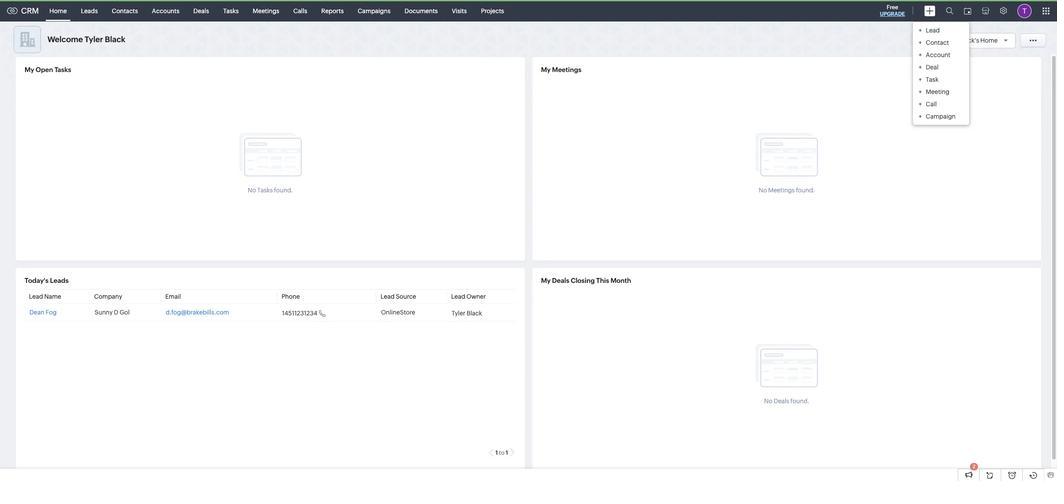 Task type: describe. For each thing, give the bounding box(es) containing it.
0 horizontal spatial tyler
[[85, 35, 103, 44]]

+ contact
[[919, 39, 949, 46]]

lead source link
[[381, 293, 416, 300]]

company
[[94, 293, 122, 300]]

deals for my deals closing this month
[[552, 277, 570, 284]]

to
[[499, 450, 505, 456]]

visits link
[[445, 0, 474, 21]]

free
[[887, 4, 898, 11]]

account
[[926, 51, 951, 58]]

month
[[611, 277, 631, 284]]

7 menu item from the top
[[913, 98, 969, 110]]

+ account
[[919, 51, 951, 58]]

tyler black's home link
[[944, 37, 1011, 44]]

deals link
[[186, 0, 216, 21]]

sunny d gol
[[95, 309, 130, 316]]

phone
[[282, 293, 300, 300]]

dean
[[29, 309, 44, 316]]

1 1 from the left
[[496, 450, 498, 456]]

reports
[[321, 7, 344, 14]]

visits
[[452, 7, 467, 14]]

1 vertical spatial tasks
[[55, 66, 71, 73]]

0 vertical spatial black
[[105, 35, 125, 44]]

d.fog@brakebills.com
[[166, 309, 229, 316]]

profile element
[[1013, 0, 1037, 21]]

+ for + account
[[919, 51, 922, 58]]

search element
[[941, 0, 959, 22]]

1 vertical spatial black
[[467, 310, 482, 317]]

black's
[[959, 37, 979, 44]]

campaign
[[926, 113, 956, 120]]

campaigns
[[358, 7, 391, 14]]

14511231234
[[282, 310, 317, 317]]

my for my meetings
[[541, 66, 551, 73]]

+ campaign
[[919, 113, 956, 120]]

source
[[396, 293, 416, 300]]

dean fog
[[29, 309, 57, 316]]

d
[[114, 309, 118, 316]]

5 menu item from the top
[[913, 73, 969, 85]]

reports link
[[314, 0, 351, 21]]

1 horizontal spatial tasks
[[223, 7, 239, 14]]

contacts
[[112, 7, 138, 14]]

2 menu item from the top
[[913, 36, 969, 49]]

1 horizontal spatial home
[[981, 37, 998, 44]]

owner
[[467, 293, 486, 300]]

contacts link
[[105, 0, 145, 21]]

+ for + meeting
[[919, 88, 922, 95]]

lead inside menu item
[[926, 27, 940, 34]]

email link
[[165, 293, 181, 300]]

meeting
[[926, 88, 950, 95]]

closing
[[571, 277, 595, 284]]

profile image
[[1018, 4, 1032, 18]]

8 menu item from the top
[[913, 110, 969, 122]]

welcome
[[47, 35, 83, 44]]

+ deal
[[919, 64, 939, 71]]

lead owner
[[451, 293, 486, 300]]

create menu image
[[925, 5, 936, 16]]

call
[[926, 100, 937, 107]]

deals for no deals found.
[[774, 398, 789, 405]]

+ for + call
[[919, 100, 922, 107]]

calendar image
[[964, 7, 972, 14]]

name
[[44, 293, 61, 300]]

3 menu item from the top
[[913, 49, 969, 61]]

tasks link
[[216, 0, 246, 21]]

free upgrade
[[880, 4, 905, 17]]

0 horizontal spatial home
[[49, 7, 67, 14]]

today's leads
[[25, 277, 69, 284]]

calls
[[293, 7, 307, 14]]

gol
[[120, 309, 130, 316]]

my meetings
[[541, 66, 582, 73]]

4 menu item from the top
[[913, 61, 969, 73]]

onlinestore
[[381, 309, 415, 316]]

upgrade
[[880, 11, 905, 17]]

2
[[973, 464, 976, 469]]

meetings link
[[246, 0, 286, 21]]

meetings for no meetings found.
[[768, 187, 795, 194]]

tyler for tyler black's home
[[944, 37, 958, 44]]

0 vertical spatial leads
[[81, 7, 98, 14]]

meetings for my meetings
[[552, 66, 582, 73]]



Task type: locate. For each thing, give the bounding box(es) containing it.
crm link
[[7, 6, 39, 15]]

d.fog@brakebills.com link
[[166, 309, 229, 316]]

tyler
[[85, 35, 103, 44], [944, 37, 958, 44], [452, 310, 466, 317]]

found. for tasks
[[274, 187, 293, 194]]

menu item up account
[[913, 36, 969, 49]]

6 + from the top
[[919, 88, 922, 95]]

2 horizontal spatial tyler
[[944, 37, 958, 44]]

0 horizontal spatial deals
[[194, 7, 209, 14]]

1 menu item from the top
[[913, 24, 969, 36]]

leads up welcome tyler black
[[81, 7, 98, 14]]

menu item up contact
[[913, 24, 969, 36]]

0 horizontal spatial tasks
[[55, 66, 71, 73]]

+ for + contact
[[919, 39, 922, 46]]

+ up + call
[[919, 88, 922, 95]]

leads up name
[[50, 277, 69, 284]]

create menu element
[[919, 0, 941, 21]]

0 horizontal spatial leads
[[50, 277, 69, 284]]

2 vertical spatial deals
[[774, 398, 789, 405]]

leads
[[81, 7, 98, 14], [50, 277, 69, 284]]

0 vertical spatial home
[[49, 7, 67, 14]]

no deals found.
[[764, 398, 810, 405]]

campaigns link
[[351, 0, 398, 21]]

2 1 from the left
[[506, 450, 508, 456]]

+ for + lead
[[919, 27, 922, 34]]

lead up + contact
[[926, 27, 940, 34]]

my deals closing this month
[[541, 277, 631, 284]]

contact
[[926, 39, 949, 46]]

leads link
[[74, 0, 105, 21]]

home link
[[42, 0, 74, 21]]

today's
[[25, 277, 49, 284]]

lead
[[926, 27, 940, 34], [29, 293, 43, 300], [381, 293, 395, 300], [451, 293, 465, 300]]

lead left owner
[[451, 293, 465, 300]]

+ for + task
[[919, 76, 922, 83]]

search image
[[946, 7, 954, 15]]

+ left deal
[[919, 64, 922, 71]]

deal
[[926, 64, 939, 71]]

0 vertical spatial deals
[[194, 7, 209, 14]]

1 horizontal spatial tyler
[[452, 310, 466, 317]]

1 right to
[[506, 450, 508, 456]]

lead name
[[29, 293, 61, 300]]

projects
[[481, 7, 504, 14]]

1 horizontal spatial leads
[[81, 7, 98, 14]]

my for my open tasks
[[25, 66, 34, 73]]

calls link
[[286, 0, 314, 21]]

sunny
[[95, 309, 113, 316]]

menu item down call
[[913, 110, 969, 122]]

deals
[[194, 7, 209, 14], [552, 277, 570, 284], [774, 398, 789, 405]]

tyler black
[[452, 310, 482, 317]]

1 + from the top
[[919, 27, 922, 34]]

lead for lead name
[[29, 293, 43, 300]]

no meetings found.
[[759, 187, 815, 194]]

1 horizontal spatial 1
[[506, 450, 508, 456]]

my open tasks
[[25, 66, 71, 73]]

+ down + call
[[919, 113, 922, 120]]

+ left task
[[919, 76, 922, 83]]

1 horizontal spatial deals
[[552, 277, 570, 284]]

lead left source
[[381, 293, 395, 300]]

no for closing
[[764, 398, 773, 405]]

no
[[248, 187, 256, 194], [759, 187, 767, 194], [764, 398, 773, 405]]

crm
[[21, 6, 39, 15]]

black down the "contacts" link
[[105, 35, 125, 44]]

tyler left black's
[[944, 37, 958, 44]]

tyler for tyler black
[[452, 310, 466, 317]]

tyler down lead owner link
[[452, 310, 466, 317]]

1
[[496, 450, 498, 456], [506, 450, 508, 456]]

lead source
[[381, 293, 416, 300]]

1 horizontal spatial meetings
[[552, 66, 582, 73]]

home right black's
[[981, 37, 998, 44]]

accounts link
[[145, 0, 186, 21]]

menu item up campaign at right top
[[913, 98, 969, 110]]

menu item up meeting
[[913, 73, 969, 85]]

no tasks found.
[[248, 187, 293, 194]]

0 vertical spatial tasks
[[223, 7, 239, 14]]

lead owner link
[[451, 293, 486, 300]]

found. for closing
[[791, 398, 810, 405]]

no for tasks
[[248, 187, 256, 194]]

1 vertical spatial deals
[[552, 277, 570, 284]]

1 left to
[[496, 450, 498, 456]]

+ call
[[919, 100, 937, 107]]

meetings
[[253, 7, 279, 14], [552, 66, 582, 73], [768, 187, 795, 194]]

+ up + deal at the right top of page
[[919, 51, 922, 58]]

company link
[[94, 293, 122, 300]]

home right crm
[[49, 7, 67, 14]]

2 vertical spatial tasks
[[257, 187, 273, 194]]

0 horizontal spatial black
[[105, 35, 125, 44]]

task
[[926, 76, 939, 83]]

+ lead
[[919, 27, 940, 34]]

tyler right welcome
[[85, 35, 103, 44]]

tyler black's home
[[944, 37, 998, 44]]

+ for + deal
[[919, 64, 922, 71]]

lead name link
[[29, 293, 61, 300]]

+ meeting
[[919, 88, 950, 95]]

4 + from the top
[[919, 64, 922, 71]]

accounts
[[152, 7, 179, 14]]

6 menu item from the top
[[913, 85, 969, 98]]

+ task
[[919, 76, 939, 83]]

1 vertical spatial meetings
[[552, 66, 582, 73]]

2 + from the top
[[919, 39, 922, 46]]

dean fog link
[[29, 309, 57, 316]]

tasks
[[223, 7, 239, 14], [55, 66, 71, 73], [257, 187, 273, 194]]

black down owner
[[467, 310, 482, 317]]

email
[[165, 293, 181, 300]]

phone link
[[282, 293, 300, 300]]

2 vertical spatial meetings
[[768, 187, 795, 194]]

2 horizontal spatial meetings
[[768, 187, 795, 194]]

menu item down contact
[[913, 49, 969, 61]]

this
[[596, 277, 609, 284]]

8 + from the top
[[919, 113, 922, 120]]

projects link
[[474, 0, 511, 21]]

1 to 1
[[496, 450, 508, 456]]

documents
[[405, 7, 438, 14]]

+ for + campaign
[[919, 113, 922, 120]]

my
[[25, 66, 34, 73], [541, 66, 551, 73], [541, 277, 551, 284]]

0 horizontal spatial 1
[[496, 450, 498, 456]]

home
[[49, 7, 67, 14], [981, 37, 998, 44]]

black
[[105, 35, 125, 44], [467, 310, 482, 317]]

3 + from the top
[[919, 51, 922, 58]]

2 horizontal spatial tasks
[[257, 187, 273, 194]]

my for my deals closing this month
[[541, 277, 551, 284]]

0 vertical spatial meetings
[[253, 7, 279, 14]]

lead up dean
[[29, 293, 43, 300]]

menu item down account
[[913, 61, 969, 73]]

+
[[919, 27, 922, 34], [919, 39, 922, 46], [919, 51, 922, 58], [919, 64, 922, 71], [919, 76, 922, 83], [919, 88, 922, 95], [919, 100, 922, 107], [919, 113, 922, 120]]

7 + from the top
[[919, 100, 922, 107]]

+ down '+ lead' in the right top of the page
[[919, 39, 922, 46]]

documents link
[[398, 0, 445, 21]]

+ left call
[[919, 100, 922, 107]]

welcome tyler black
[[47, 35, 125, 44]]

lead for lead source
[[381, 293, 395, 300]]

menu item
[[913, 24, 969, 36], [913, 36, 969, 49], [913, 49, 969, 61], [913, 61, 969, 73], [913, 73, 969, 85], [913, 85, 969, 98], [913, 98, 969, 110], [913, 110, 969, 122]]

2 horizontal spatial deals
[[774, 398, 789, 405]]

fog
[[46, 309, 57, 316]]

1 vertical spatial home
[[981, 37, 998, 44]]

1 horizontal spatial black
[[467, 310, 482, 317]]

menu item down task
[[913, 85, 969, 98]]

1 vertical spatial leads
[[50, 277, 69, 284]]

+ up + contact
[[919, 27, 922, 34]]

open
[[36, 66, 53, 73]]

0 horizontal spatial meetings
[[253, 7, 279, 14]]

5 + from the top
[[919, 76, 922, 83]]

lead for lead owner
[[451, 293, 465, 300]]

found.
[[274, 187, 293, 194], [796, 187, 815, 194], [791, 398, 810, 405]]



Task type: vqa. For each thing, say whether or not it's contained in the screenshot.


